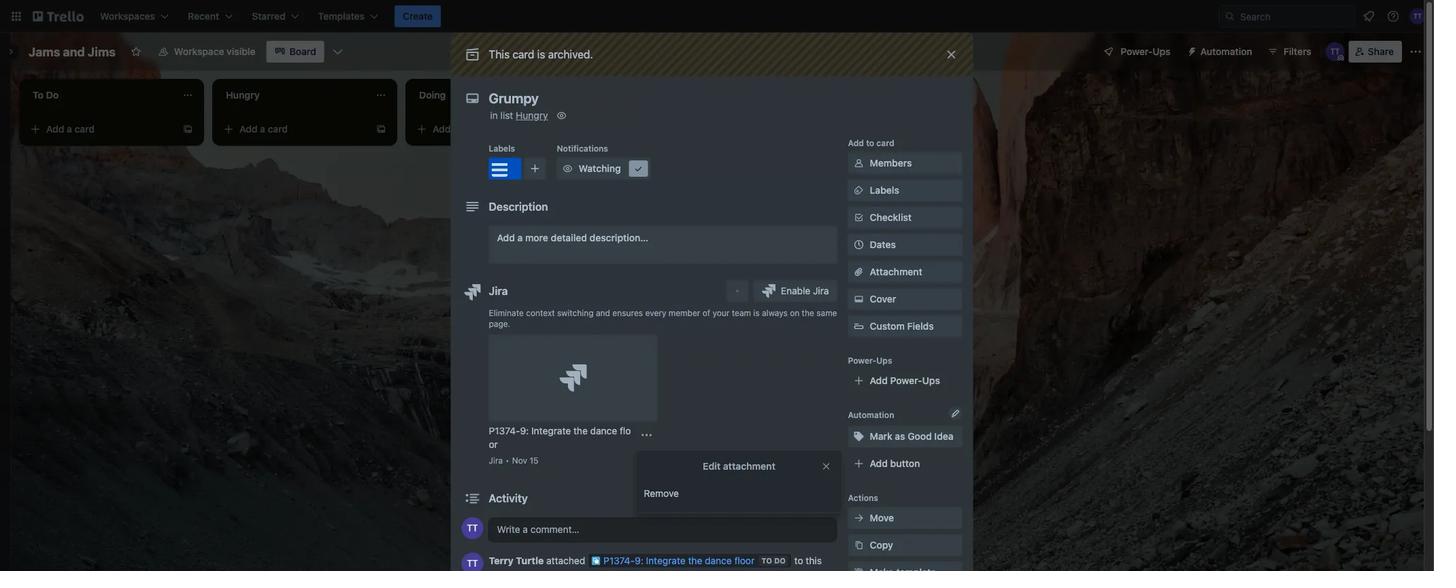 Task type: describe. For each thing, give the bounding box(es) containing it.
card inside to this card
[[489, 570, 508, 571]]

button
[[890, 458, 920, 469]]

copy link
[[848, 535, 962, 557]]

idea
[[934, 431, 954, 442]]

enable jira
[[781, 285, 829, 297]]

list
[[500, 110, 513, 121]]

0 horizontal spatial power-ups
[[848, 356, 892, 365]]

notifications
[[557, 144, 608, 153]]

sm image for checklist
[[852, 211, 866, 225]]

members link
[[848, 152, 962, 174]]

eliminate context switching and ensures every member of your team is always on the same page.
[[489, 308, 837, 329]]

add a more detailed description…
[[497, 232, 648, 244]]

is inside eliminate context switching and ensures every member of your team is always on the same page.
[[753, 308, 760, 318]]

move link
[[848, 508, 962, 529]]

terry
[[489, 555, 514, 567]]

15
[[530, 456, 538, 465]]

open information menu image
[[1387, 10, 1400, 23]]

this card is archived.
[[489, 48, 593, 61]]

primary element
[[0, 0, 1434, 33]]

checklist
[[870, 212, 912, 223]]

or
[[489, 439, 498, 450]]

fields
[[907, 321, 934, 332]]

this
[[806, 555, 822, 567]]

show menu image
[[1409, 45, 1423, 59]]

attachment
[[723, 461, 775, 472]]

add to card
[[848, 138, 894, 148]]

floor
[[734, 555, 755, 567]]

custom fields button
[[848, 320, 962, 333]]

1 vertical spatial automation
[[848, 410, 894, 420]]

share button
[[1349, 41, 1402, 63]]

members
[[870, 157, 912, 169]]

1 vertical spatial labels
[[870, 185, 899, 196]]

color: blue, title: none image
[[489, 158, 521, 180]]

star or unstar board image
[[131, 46, 141, 57]]

this
[[489, 48, 510, 61]]

same
[[817, 308, 837, 318]]

jira inside button
[[813, 285, 829, 297]]

3 add a card button from the left
[[411, 118, 563, 140]]

board
[[289, 46, 316, 57]]

dates button
[[848, 234, 962, 256]]

sm image right watching
[[632, 162, 645, 176]]

cover link
[[848, 288, 962, 310]]

custom
[[870, 321, 905, 332]]

add button button
[[848, 453, 962, 475]]

sm image for cover
[[852, 293, 866, 306]]

automation inside button
[[1201, 46, 1252, 57]]

to do
[[761, 557, 786, 566]]

1 vertical spatial ups
[[876, 356, 892, 365]]

hungry link
[[516, 110, 548, 121]]

0 horizontal spatial power-
[[848, 356, 876, 365]]

power-ups inside button
[[1121, 46, 1171, 57]]

activity
[[489, 492, 528, 505]]

switching
[[557, 308, 594, 318]]

Write a comment text field
[[489, 518, 837, 542]]

1 horizontal spatial to
[[866, 138, 874, 148]]

search image
[[1225, 11, 1235, 22]]

dates
[[870, 239, 896, 250]]

remove
[[644, 488, 679, 499]]

your
[[713, 308, 730, 318]]

filters button
[[1263, 41, 1316, 63]]

the for p1374-9: integrate the dance floor
[[688, 555, 702, 567]]

good
[[908, 431, 932, 442]]

attachment
[[870, 266, 922, 278]]

•
[[506, 456, 509, 465]]

description
[[489, 200, 548, 213]]

p1374-9: integrate the dance floor image
[[560, 365, 587, 392]]

integrate for p1374-9: integrate the dance floor
[[646, 555, 686, 567]]

to this card
[[489, 555, 822, 571]]

jams
[[29, 44, 60, 59]]

and inside eliminate context switching and ensures every member of your team is always on the same page.
[[596, 308, 610, 318]]

jira inside p1374-9: integrate the dance flo or jira • nov 15
[[489, 456, 503, 465]]

add power-ups link
[[848, 370, 962, 392]]

page.
[[489, 319, 510, 329]]

watching button
[[557, 158, 651, 180]]

actions
[[848, 493, 878, 503]]

edit attachment
[[703, 461, 775, 472]]

checklist link
[[848, 207, 962, 229]]

mark as good idea button
[[848, 426, 962, 448]]

move
[[870, 513, 894, 524]]

add a more detailed description… link
[[489, 226, 837, 264]]

ups inside button
[[1153, 46, 1171, 57]]

sm image for members
[[852, 156, 866, 170]]

workspace visible
[[174, 46, 255, 57]]

in
[[490, 110, 498, 121]]

dance for floor
[[705, 555, 732, 567]]

p1374- for p1374-9: integrate the dance flo or jira • nov 15
[[489, 426, 520, 437]]

context
[[526, 308, 555, 318]]

in list hungry
[[490, 110, 548, 121]]

0 notifications image
[[1361, 8, 1377, 24]]

team
[[732, 308, 751, 318]]

of
[[703, 308, 710, 318]]

copy
[[870, 540, 893, 551]]



Task type: vqa. For each thing, say whether or not it's contained in the screenshot.
Available to the left
no



Task type: locate. For each thing, give the bounding box(es) containing it.
power- inside add power-ups link
[[890, 375, 922, 386]]

0 vertical spatial labels
[[489, 144, 515, 153]]

power-
[[1121, 46, 1153, 57], [848, 356, 876, 365], [890, 375, 922, 386]]

ups
[[1153, 46, 1171, 57], [876, 356, 892, 365], [922, 375, 940, 386]]

9: for p1374-9: integrate the dance floor
[[635, 555, 643, 567]]

card
[[513, 48, 534, 61], [75, 123, 95, 135], [268, 123, 288, 135], [461, 123, 481, 135], [877, 138, 894, 148], [489, 570, 508, 571]]

None text field
[[482, 86, 931, 110]]

and
[[63, 44, 85, 59], [596, 308, 610, 318]]

add a card for 1st the create from template… image from right
[[239, 123, 288, 135]]

p1374- up or
[[489, 426, 520, 437]]

0 horizontal spatial is
[[537, 48, 545, 61]]

sm image right the hungry link
[[555, 109, 568, 122]]

mark
[[870, 431, 892, 442]]

create from template… image
[[182, 124, 193, 135], [376, 124, 386, 135]]

2 horizontal spatial the
[[802, 308, 814, 318]]

the down the write a comment text box
[[688, 555, 702, 567]]

p1374-
[[489, 426, 520, 437], [603, 555, 635, 567]]

2 horizontal spatial ups
[[1153, 46, 1171, 57]]

visible
[[227, 46, 255, 57]]

edit
[[703, 461, 721, 472]]

labels link
[[848, 180, 962, 201]]

1 horizontal spatial the
[[688, 555, 702, 567]]

a
[[67, 123, 72, 135], [260, 123, 265, 135], [453, 123, 458, 135], [517, 232, 523, 244]]

sm image for labels
[[852, 184, 866, 197]]

terry turtle (terryturtle) image
[[1410, 8, 1426, 24], [1326, 42, 1345, 61], [462, 518, 483, 540], [462, 553, 483, 571]]

9: inside p1374-9: integrate the dance flo or jira • nov 15
[[520, 426, 529, 437]]

1 add a card button from the left
[[24, 118, 177, 140]]

2 add a card button from the left
[[218, 118, 370, 140]]

sm image inside cover link
[[852, 293, 866, 306]]

and left jims
[[63, 44, 85, 59]]

jims
[[88, 44, 116, 59]]

and left ensures
[[596, 308, 610, 318]]

board link
[[266, 41, 324, 63]]

switch to… image
[[10, 10, 23, 23]]

1 create from template… image from the left
[[182, 124, 193, 135]]

sm image
[[1181, 41, 1201, 60], [852, 156, 866, 170], [852, 184, 866, 197], [852, 430, 866, 444], [852, 512, 866, 525], [852, 566, 866, 571]]

1 vertical spatial power-ups
[[848, 356, 892, 365]]

0 vertical spatial to
[[866, 138, 874, 148]]

0 horizontal spatial automation
[[848, 410, 894, 420]]

ensures
[[613, 308, 643, 318]]

enable
[[781, 285, 810, 297]]

jams and jims
[[29, 44, 116, 59]]

p1374-9: integrate the dance flo or jira • nov 15
[[489, 426, 631, 465]]

9: for p1374-9: integrate the dance flo or jira • nov 15
[[520, 426, 529, 437]]

2 vertical spatial ups
[[922, 375, 940, 386]]

0 horizontal spatial labels
[[489, 144, 515, 153]]

every
[[645, 308, 666, 318]]

3 add a card from the left
[[433, 123, 481, 135]]

create
[[403, 11, 433, 22]]

sm image for move
[[852, 512, 866, 525]]

power-ups button
[[1094, 41, 1179, 63]]

0 horizontal spatial p1374-
[[489, 426, 520, 437]]

is
[[537, 48, 545, 61], [753, 308, 760, 318]]

filters
[[1284, 46, 1311, 57]]

0 vertical spatial and
[[63, 44, 85, 59]]

9: up nov
[[520, 426, 529, 437]]

dance
[[590, 426, 617, 437], [705, 555, 732, 567]]

more
[[525, 232, 548, 244]]

always
[[762, 308, 788, 318]]

p1374- right attached
[[603, 555, 635, 567]]

sm image for watching
[[561, 162, 575, 176]]

0 horizontal spatial ups
[[876, 356, 892, 365]]

dance left "flo"
[[590, 426, 617, 437]]

flo
[[620, 426, 631, 437]]

member
[[669, 308, 700, 318]]

1 horizontal spatial power-
[[890, 375, 922, 386]]

0 vertical spatial 9:
[[520, 426, 529, 437]]

to inside to this card
[[794, 555, 803, 567]]

turtle
[[516, 555, 544, 567]]

to
[[761, 557, 772, 566]]

power- inside power-ups button
[[1121, 46, 1153, 57]]

ups left the automation button
[[1153, 46, 1171, 57]]

1 horizontal spatial add a card button
[[218, 118, 370, 140]]

sm image for automation
[[1181, 41, 1201, 60]]

1 horizontal spatial labels
[[870, 185, 899, 196]]

jira left •
[[489, 456, 503, 465]]

create button
[[395, 5, 441, 27]]

remove button
[[636, 483, 843, 505]]

1 vertical spatial power-
[[848, 356, 876, 365]]

labels
[[489, 144, 515, 153], [870, 185, 899, 196]]

1 horizontal spatial and
[[596, 308, 610, 318]]

Board name text field
[[22, 41, 122, 63]]

1 horizontal spatial add a card
[[239, 123, 288, 135]]

to left this
[[794, 555, 803, 567]]

9: down the write a comment text box
[[635, 555, 643, 567]]

workspace visible button
[[150, 41, 264, 63]]

1 vertical spatial and
[[596, 308, 610, 318]]

2 vertical spatial the
[[688, 555, 702, 567]]

sm image left copy
[[852, 539, 866, 552]]

integrate up 15
[[531, 426, 571, 437]]

share
[[1368, 46, 1394, 57]]

jira up same
[[813, 285, 829, 297]]

automation down search image
[[1201, 46, 1252, 57]]

is right team
[[753, 308, 760, 318]]

the left "flo"
[[574, 426, 588, 437]]

2 vertical spatial power-
[[890, 375, 922, 386]]

0 horizontal spatial integrate
[[531, 426, 571, 437]]

detailed
[[551, 232, 587, 244]]

the inside p1374-9: integrate the dance flo or jira • nov 15
[[574, 426, 588, 437]]

0 vertical spatial is
[[537, 48, 545, 61]]

sm image inside copy link
[[852, 539, 866, 552]]

jira
[[489, 285, 508, 298], [813, 285, 829, 297], [489, 456, 503, 465]]

1 horizontal spatial p1374-
[[603, 555, 635, 567]]

watching
[[579, 163, 621, 174]]

add inside button
[[870, 458, 888, 469]]

1 vertical spatial to
[[794, 555, 803, 567]]

p1374-9: integrate the dance floor
[[603, 555, 755, 567]]

hungry
[[516, 110, 548, 121]]

labels up the color: blue, title: none image
[[489, 144, 515, 153]]

0 horizontal spatial 9:
[[520, 426, 529, 437]]

as
[[895, 431, 905, 442]]

sm image for copy
[[852, 539, 866, 552]]

dance for flo
[[590, 426, 617, 437]]

attachment button
[[848, 261, 962, 283]]

add
[[46, 123, 64, 135], [239, 123, 257, 135], [433, 123, 451, 135], [848, 138, 864, 148], [497, 232, 515, 244], [870, 375, 888, 386], [870, 458, 888, 469]]

sm image inside checklist link
[[852, 211, 866, 225]]

and inside the board name "text field"
[[63, 44, 85, 59]]

2 horizontal spatial add a card
[[433, 123, 481, 135]]

1 horizontal spatial create from template… image
[[376, 124, 386, 135]]

sm image inside move link
[[852, 512, 866, 525]]

customize views image
[[331, 45, 345, 59]]

add power-ups
[[870, 375, 940, 386]]

0 vertical spatial dance
[[590, 426, 617, 437]]

1 vertical spatial is
[[753, 308, 760, 318]]

the for p1374-9: integrate the dance flo or jira • nov 15
[[574, 426, 588, 437]]

automation up mark
[[848, 410, 894, 420]]

1 vertical spatial 9:
[[635, 555, 643, 567]]

1 horizontal spatial 9:
[[635, 555, 643, 567]]

0 horizontal spatial the
[[574, 426, 588, 437]]

attached
[[546, 555, 585, 567]]

0 vertical spatial power-
[[1121, 46, 1153, 57]]

add a card for second the create from template… image from the right
[[46, 123, 95, 135]]

9:
[[520, 426, 529, 437], [635, 555, 643, 567]]

0 vertical spatial power-ups
[[1121, 46, 1171, 57]]

sm image inside the automation button
[[1181, 41, 1201, 60]]

to up members
[[866, 138, 874, 148]]

2 horizontal spatial power-
[[1121, 46, 1153, 57]]

do
[[774, 557, 786, 566]]

0 horizontal spatial add a card
[[46, 123, 95, 135]]

add a card button for second the create from template… image from the right
[[24, 118, 177, 140]]

2 add a card from the left
[[239, 123, 288, 135]]

labels up the checklist
[[870, 185, 899, 196]]

p1374- for p1374-9: integrate the dance floor
[[603, 555, 635, 567]]

0 horizontal spatial add a card button
[[24, 118, 177, 140]]

0 horizontal spatial dance
[[590, 426, 617, 437]]

on
[[790, 308, 800, 318]]

2 create from template… image from the left
[[376, 124, 386, 135]]

p1374- inside p1374-9: integrate the dance flo or jira • nov 15
[[489, 426, 520, 437]]

archived.
[[548, 48, 593, 61]]

sm image inside members link
[[852, 156, 866, 170]]

sm image left the checklist
[[852, 211, 866, 225]]

1 horizontal spatial automation
[[1201, 46, 1252, 57]]

nov
[[512, 456, 527, 465]]

1 vertical spatial dance
[[705, 555, 732, 567]]

enable jira button
[[754, 280, 837, 302]]

integrate inside p1374-9: integrate the dance flo or jira • nov 15
[[531, 426, 571, 437]]

the inside eliminate context switching and ensures every member of your team is always on the same page.
[[802, 308, 814, 318]]

1 horizontal spatial ups
[[922, 375, 940, 386]]

integrate down the write a comment text box
[[646, 555, 686, 567]]

0 horizontal spatial and
[[63, 44, 85, 59]]

1 horizontal spatial integrate
[[646, 555, 686, 567]]

0 horizontal spatial to
[[794, 555, 803, 567]]

dance left floor
[[705, 555, 732, 567]]

add button
[[870, 458, 920, 469]]

ups up add power-ups
[[876, 356, 892, 365]]

description…
[[590, 232, 648, 244]]

2 horizontal spatial add a card button
[[411, 118, 563, 140]]

jira up the eliminate
[[489, 285, 508, 298]]

1 horizontal spatial is
[[753, 308, 760, 318]]

cover
[[870, 294, 896, 305]]

0 vertical spatial automation
[[1201, 46, 1252, 57]]

integrate
[[531, 426, 571, 437], [646, 555, 686, 567]]

0 horizontal spatial create from template… image
[[182, 124, 193, 135]]

integrate for p1374-9: integrate the dance flo or jira • nov 15
[[531, 426, 571, 437]]

1 add a card from the left
[[46, 123, 95, 135]]

sm image inside mark as good idea button
[[852, 430, 866, 444]]

Search field
[[1235, 6, 1355, 27]]

custom fields
[[870, 321, 934, 332]]

add a card button for 1st the create from template… image from right
[[218, 118, 370, 140]]

1 vertical spatial the
[[574, 426, 588, 437]]

the right on
[[802, 308, 814, 318]]

0 vertical spatial the
[[802, 308, 814, 318]]

0 vertical spatial ups
[[1153, 46, 1171, 57]]

1 vertical spatial p1374-
[[603, 555, 635, 567]]

add a card
[[46, 123, 95, 135], [239, 123, 288, 135], [433, 123, 481, 135]]

is left archived.
[[537, 48, 545, 61]]

0 vertical spatial p1374-
[[489, 426, 520, 437]]

workspace
[[174, 46, 224, 57]]

sm image left cover
[[852, 293, 866, 306]]

ups down the fields
[[922, 375, 940, 386]]

sm image
[[555, 109, 568, 122], [561, 162, 575, 176], [632, 162, 645, 176], [852, 211, 866, 225], [852, 293, 866, 306], [852, 539, 866, 552]]

automation button
[[1181, 41, 1260, 63]]

dance inside p1374-9: integrate the dance flo or jira • nov 15
[[590, 426, 617, 437]]

1 horizontal spatial power-ups
[[1121, 46, 1171, 57]]

1 horizontal spatial dance
[[705, 555, 732, 567]]

terry turtle attached
[[489, 555, 588, 567]]

1 vertical spatial integrate
[[646, 555, 686, 567]]

eliminate
[[489, 308, 524, 318]]

sm image down notifications
[[561, 162, 575, 176]]

0 vertical spatial integrate
[[531, 426, 571, 437]]

mark as good idea
[[870, 431, 954, 442]]

sm image inside labels link
[[852, 184, 866, 197]]

to
[[866, 138, 874, 148], [794, 555, 803, 567]]



